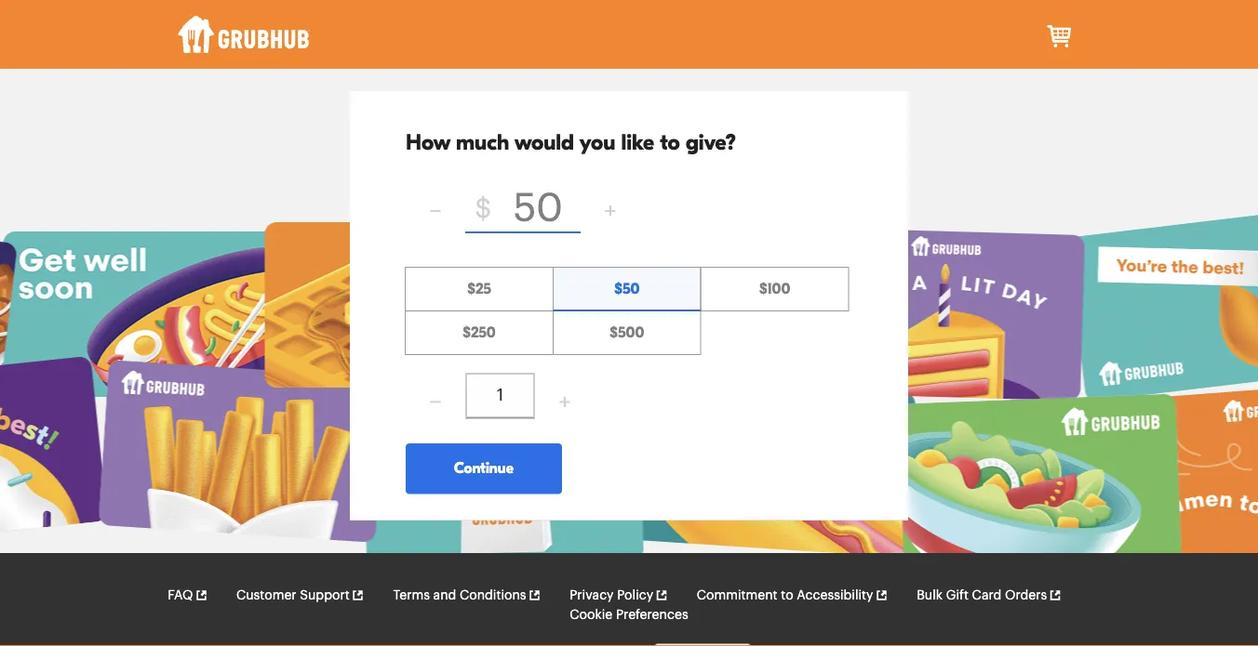 Task type: locate. For each thing, give the bounding box(es) containing it.
bulk gift card orders link
[[917, 586, 1062, 606]]

to
[[660, 130, 680, 155], [781, 590, 793, 603]]

support
[[300, 590, 350, 603]]

terms and conditions link
[[393, 586, 541, 606]]

choose an amount option group
[[405, 267, 852, 356]]

to left accessibility
[[781, 590, 793, 603]]

customer
[[236, 590, 296, 603]]

customer support link
[[236, 586, 364, 606]]

cookie
[[570, 609, 613, 622]]

give?
[[686, 130, 736, 155]]

go to cart page image
[[1045, 22, 1075, 51]]

commitment
[[697, 590, 777, 603]]

customer support
[[236, 590, 350, 603]]

$500
[[610, 324, 644, 342]]

commitment to accessibility
[[697, 590, 873, 603]]

$25
[[467, 281, 491, 298]]

$50
[[614, 281, 640, 298]]

1 vertical spatial to
[[781, 590, 793, 603]]

None telephone field
[[465, 373, 535, 419]]

decrement quantity image
[[429, 395, 442, 409]]

0 vertical spatial to
[[660, 130, 680, 155]]

increment quantity image
[[558, 395, 572, 409]]

to right like at the top of the page
[[660, 130, 680, 155]]

much
[[456, 130, 509, 155]]

$50 radio
[[553, 267, 701, 312]]

orders
[[1005, 590, 1047, 603]]

faq link
[[168, 586, 208, 606]]



Task type: describe. For each thing, give the bounding box(es) containing it.
$500 radio
[[553, 311, 701, 356]]

1 horizontal spatial to
[[781, 590, 793, 603]]

$250
[[463, 324, 496, 342]]

faq
[[168, 590, 193, 603]]

increment amount image
[[604, 204, 618, 218]]

commitment to accessibility link
[[697, 586, 888, 606]]

$250 radio
[[405, 311, 554, 356]]

privacy policy link
[[570, 586, 668, 606]]

policy
[[617, 590, 653, 603]]

$100
[[759, 281, 790, 298]]

terms
[[393, 590, 430, 603]]

continue
[[454, 460, 514, 477]]

decrement amount image
[[429, 204, 442, 218]]

bulk
[[917, 590, 943, 603]]

would
[[514, 130, 574, 155]]

this site is protected by trustwave's trusted commerce program image
[[654, 644, 751, 647]]

like
[[621, 130, 654, 155]]

$100 radio
[[700, 267, 849, 312]]

preferences
[[616, 609, 688, 622]]

cookie preferences link
[[570, 606, 688, 625]]

$25 radio
[[405, 267, 554, 312]]

cookie preferences
[[570, 609, 688, 622]]

terms and conditions
[[393, 590, 526, 603]]

gift
[[946, 590, 969, 603]]

bulk gift card orders
[[917, 590, 1047, 603]]

privacy policy
[[570, 590, 653, 603]]

0 horizontal spatial to
[[660, 130, 680, 155]]

accessibility
[[797, 590, 873, 603]]

and
[[433, 590, 456, 603]]

continue button
[[406, 444, 562, 494]]

how much would you like to give?
[[406, 130, 736, 155]]

grubhub image
[[178, 16, 310, 53]]

how
[[406, 130, 450, 155]]

$50 telephone field
[[498, 187, 578, 232]]

$
[[475, 196, 491, 222]]

card
[[972, 590, 1002, 603]]

conditions
[[460, 590, 526, 603]]

you
[[579, 130, 615, 155]]

privacy
[[570, 590, 614, 603]]



Task type: vqa. For each thing, say whether or not it's contained in the screenshot.
Cookie Preferences
yes



